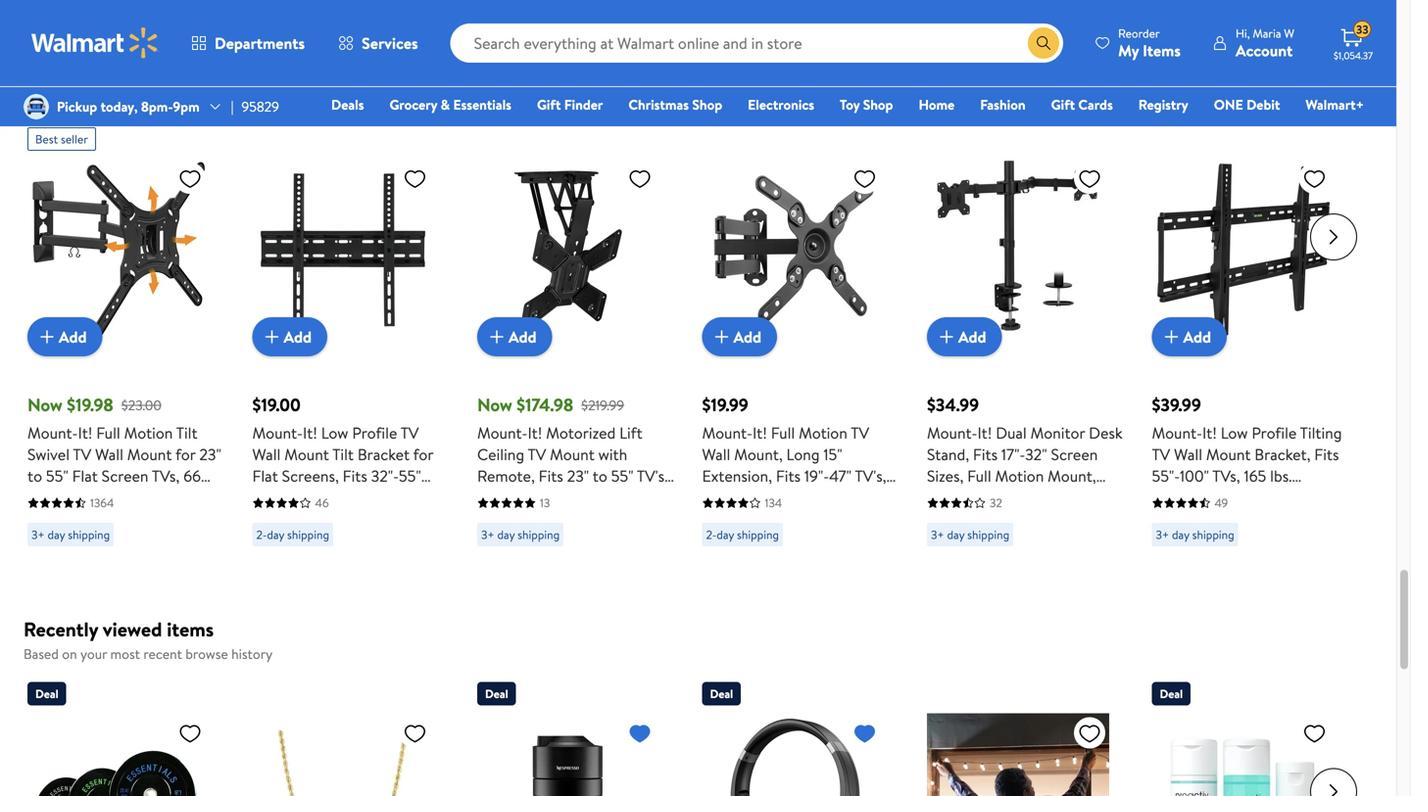 Task type: vqa. For each thing, say whether or not it's contained in the screenshot.
Meat & seafood link
no



Task type: locate. For each thing, give the bounding box(es) containing it.
0 horizontal spatial 2-
[[256, 527, 267, 544]]

product group containing $19.00
[[252, 120, 450, 555]]

tv's, right 47"
[[855, 466, 887, 487]]

tvs, left 77 on the bottom left of the page
[[252, 487, 280, 509]]

add button up '$19.99'
[[702, 318, 777, 357]]

capacity inside $19.99 mount-it! full motion tv wall mount, long 15" extension, fits 19"-47"  tv's, capacity 33 lbs.
[[702, 487, 762, 509]]

explore
[[148, 79, 212, 107]]

mount- down $19.00
[[252, 423, 303, 444]]

1 horizontal spatial now
[[477, 393, 512, 418]]

balancefrom olympic bumper plate weight plate with steel hub, black, 160 lbs set image
[[27, 714, 210, 797]]

4 add from the left
[[734, 326, 762, 348]]

2 horizontal spatial flat
[[477, 509, 503, 530]]

1 horizontal spatial add to cart image
[[1160, 325, 1184, 349]]

now inside now $19.98 $23.00 mount-it! full motion tilt swivel tv wall mount for 23" to 55" flat screen tvs, 66 lbs. capacity, 15" extension, bonus hdmi cable
[[27, 393, 63, 418]]

mount up 77 on the bottom left of the page
[[285, 444, 329, 466]]

gift left finder
[[537, 95, 561, 114]]

mount- up remote,
[[477, 423, 528, 444]]

mount-it! full motion tv wall mount, long 15" extension, fits 19"-47"  tv's, capacity 33 lbs. image
[[702, 159, 885, 341]]

2 mount- from the left
[[252, 423, 303, 444]]

1 vertical spatial sponsored
[[1320, 88, 1373, 104]]

1 horizontal spatial motion
[[799, 423, 848, 444]]

33
[[1357, 21, 1369, 38], [765, 487, 782, 509]]

fashion link
[[972, 94, 1035, 115]]

$39.99
[[1152, 393, 1202, 418]]

0 horizontal spatial screen
[[102, 466, 149, 487]]

product group
[[27, 120, 225, 555], [252, 120, 450, 555], [477, 120, 675, 555], [702, 120, 900, 555], [927, 120, 1125, 555], [1152, 120, 1350, 555], [27, 675, 210, 797], [477, 675, 660, 797], [702, 675, 885, 797], [1152, 675, 1335, 797]]

2-day shipping down 134
[[706, 527, 779, 544]]

add button for $19.99
[[702, 318, 777, 357]]

2-day shipping down 77 on the bottom left of the page
[[256, 527, 329, 544]]

it! up 100"
[[1203, 423, 1217, 444]]

shipping for $34.99
[[968, 527, 1010, 544]]

0 vertical spatial sponsored
[[1300, 39, 1354, 56]]

motion inside now $19.98 $23.00 mount-it! full motion tilt swivel tv wall mount for 23" to 55" flat screen tvs, 66 lbs. capacity, 15" extension, bonus hdmi cable
[[124, 423, 173, 444]]

extension, inside now $19.98 $23.00 mount-it! full motion tilt swivel tv wall mount for 23" to 55" flat screen tvs, 66 lbs. capacity, 15" extension, bonus hdmi cable
[[142, 487, 213, 509]]

now for now $174.98
[[477, 393, 512, 418]]

capacity left 13
[[477, 487, 537, 509]]

shop right toy
[[863, 95, 894, 114]]

33 inside $19.99 mount-it! full motion tv wall mount, long 15" extension, fits 19"-47"  tv's, capacity 33 lbs.
[[765, 487, 782, 509]]

1 profile from the left
[[352, 423, 397, 444]]

tv up 47"
[[851, 423, 870, 444]]

to right lbs.,
[[593, 466, 608, 487]]

capacity inside $39.99 mount-it! low profile tilting tv wall mount bracket, fits 55"-100" tvs, 165 lbs. capacity
[[1152, 487, 1212, 509]]

2 tv's, from the left
[[855, 466, 887, 487]]

add to cart image
[[35, 325, 59, 349], [1160, 325, 1184, 349]]

add button up $174.98
[[477, 318, 552, 357]]

to up bonus
[[27, 466, 42, 487]]

gift finder
[[537, 95, 603, 114]]

add up '$19.99'
[[734, 326, 762, 348]]

deal up nespresso vertuo pop by de'longhi coffee and espresso maker with coffee tasting set, black image
[[485, 686, 508, 703]]

add button up $34.99
[[927, 318, 1002, 357]]

lbs. inside the "$19.00 mount-it! low profile tv wall mount tilt bracket for flat screens, fits 32"-55" tvs, 77 lbs. capacity"
[[304, 487, 325, 509]]

3 3+ day shipping from the left
[[931, 527, 1010, 544]]

1 horizontal spatial mount,
[[1048, 466, 1097, 487]]

motion up 19"-
[[799, 423, 848, 444]]

it! inside the "$19.00 mount-it! low profile tv wall mount tilt bracket for flat screens, fits 32"-55" tvs, 77 lbs. capacity"
[[303, 423, 318, 444]]

day for $19.00
[[267, 527, 284, 544]]

55" inside the "$19.00 mount-it! low profile tv wall mount tilt bracket for flat screens, fits 32"-55" tvs, 77 lbs. capacity"
[[399, 466, 421, 487]]

0 horizontal spatial to
[[27, 466, 42, 487]]

23"
[[199, 444, 221, 466], [567, 466, 589, 487]]

low inside $39.99 mount-it! low profile tilting tv wall mount bracket, fits 55"-100" tvs, 165 lbs. capacity
[[1221, 423, 1248, 444]]

15" inside $19.99 mount-it! full motion tv wall mount, long 15" extension, fits 19"-47"  tv's, capacity 33 lbs.
[[824, 444, 843, 466]]

0 horizontal spatial low
[[321, 423, 349, 444]]

0 horizontal spatial 33
[[765, 487, 782, 509]]

3 add from the left
[[509, 326, 537, 348]]

wall inside $39.99 mount-it! low profile tilting tv wall mount bracket, fits 55"-100" tvs, 165 lbs. capacity
[[1175, 444, 1203, 466]]

1 horizontal spatial screen
[[1051, 444, 1098, 466]]

fits
[[973, 444, 998, 466], [1315, 444, 1339, 466], [343, 466, 367, 487], [539, 466, 563, 487], [776, 466, 801, 487]]

6 add from the left
[[1184, 326, 1212, 348]]

it! left long
[[753, 423, 767, 444]]

deals
[[331, 95, 364, 114]]

finder
[[564, 95, 603, 114]]

0 horizontal spatial tvs,
[[152, 466, 180, 487]]

add button up $19.98
[[27, 318, 103, 357]]

today,
[[101, 97, 138, 116]]

motion inside $34.99 mount-it! dual monitor desk stand, fits 17"-32" screen sizes, full motion mount, ergonomic
[[996, 466, 1044, 487]]

it! for $39.99
[[1203, 423, 1217, 444]]

4 add button from the left
[[702, 318, 777, 357]]

0 horizontal spatial 23"
[[199, 444, 221, 466]]

shipping down the '32'
[[968, 527, 1010, 544]]

mount- inside $19.99 mount-it! full motion tv wall mount, long 15" extension, fits 19"-47"  tv's, capacity 33 lbs.
[[702, 423, 753, 444]]

4 add to cart image from the left
[[935, 325, 959, 349]]

extension, up 134
[[702, 466, 772, 487]]

0 horizontal spatial gift
[[537, 95, 561, 114]]

tv inside $19.99 mount-it! full motion tv wall mount, long 15" extension, fits 19"-47"  tv's, capacity 33 lbs.
[[851, 423, 870, 444]]

1 horizontal spatial extension,
[[702, 466, 772, 487]]

for inside now $174.98 $219.99 mount-it! motorized lift ceiling tv mount with remote,  fits 23" to 55" tv's, capacity 66 lbs., works for flat and pitched ceilings
[[641, 487, 661, 509]]

mount inside now $174.98 $219.99 mount-it! motorized lift ceiling tv mount with remote,  fits 23" to 55" tv's, capacity 66 lbs., works for flat and pitched ceilings
[[550, 444, 595, 466]]

2- for $19.00
[[256, 527, 267, 544]]

$19.99
[[702, 393, 749, 418]]

next slide for more items to explore list image
[[1311, 214, 1358, 261]]

1 low from the left
[[321, 423, 349, 444]]

0 vertical spatial items
[[73, 79, 120, 107]]

tvs, inside $39.99 mount-it! low profile tilting tv wall mount bracket, fits 55"-100" tvs, 165 lbs. capacity
[[1213, 466, 1241, 487]]

3+ day shipping down ergonomic
[[931, 527, 1010, 544]]

mount-it! motorized lift ceiling tv mount with remote,  fits 23" to 55" tv's, capacity 66 lbs., works for flat and pitched ceilings image
[[477, 159, 660, 341]]

2 horizontal spatial full
[[968, 466, 992, 487]]

add to cart image for $34.99
[[935, 325, 959, 349]]

sponsored down $1,054.37
[[1320, 88, 1373, 104]]

4 capacity from the left
[[1152, 487, 1212, 509]]

desk
[[1089, 423, 1123, 444]]

mount up 49
[[1207, 444, 1251, 466]]

55" up bonus
[[46, 466, 68, 487]]

mount- down $19.98
[[27, 423, 78, 444]]

0 horizontal spatial 66
[[183, 466, 201, 487]]

add to cart image for $19.00
[[260, 325, 284, 349]]

proactiv benzoyl peroxide renewing cleanser, revitalizing toner 2 oz each and repairing treatment 1 oz set of 3 for acne prone skin - 30 day complete acne skin care kit image
[[1152, 714, 1335, 797]]

mount-it! low profile tv wall mount tilt bracket for flat screens, fits 32"-55" tvs, 77 lbs. capacity image
[[252, 159, 435, 341]]

mount left with on the bottom left of the page
[[550, 444, 595, 466]]

2 3+ from the left
[[481, 527, 495, 544]]

add up $174.98
[[509, 326, 537, 348]]

now left $19.98
[[27, 393, 63, 418]]

items up "browse"
[[167, 616, 214, 644]]

5 day from the left
[[947, 527, 965, 544]]

3 it! from the left
[[528, 423, 542, 444]]

w
[[1285, 25, 1295, 42]]

0 horizontal spatial extension,
[[142, 487, 213, 509]]

5 add button from the left
[[927, 318, 1002, 357]]

2 mount from the left
[[285, 444, 329, 466]]

low up 165
[[1221, 423, 1248, 444]]

capacity left 134
[[702, 487, 762, 509]]

add to favorites list, brilliance fine jewelry 10k yellow gold 2.80mm - 2.90mm hollow rope necklace,22" image
[[403, 722, 427, 746]]

it! inside $19.99 mount-it! full motion tv wall mount, long 15" extension, fits 19"-47"  tv's, capacity 33 lbs.
[[753, 423, 767, 444]]

1 2- from the left
[[256, 527, 267, 544]]

profile inside the "$19.00 mount-it! low profile tv wall mount tilt bracket for flat screens, fits 32"-55" tvs, 77 lbs. capacity"
[[352, 423, 397, 444]]

1 wall from the left
[[95, 444, 123, 466]]

0 horizontal spatial 2-day shipping
[[256, 527, 329, 544]]

shop right christmas
[[692, 95, 723, 114]]

mount
[[127, 444, 172, 466], [285, 444, 329, 466], [550, 444, 595, 466], [1207, 444, 1251, 466]]

0 horizontal spatial profile
[[352, 423, 397, 444]]

add up $39.99
[[1184, 326, 1212, 348]]

0 horizontal spatial 15"
[[120, 487, 139, 509]]

15" right long
[[824, 444, 843, 466]]

1 horizontal spatial flat
[[252, 466, 278, 487]]

services button
[[322, 20, 435, 67]]

add for $34.99
[[959, 326, 987, 348]]

55" up ceilings
[[611, 466, 634, 487]]

profile for $19.00
[[352, 423, 397, 444]]

5 mount- from the left
[[927, 423, 978, 444]]

to inside now $174.98 $219.99 mount-it! motorized lift ceiling tv mount with remote,  fits 23" to 55" tv's, capacity 66 lbs., works for flat and pitched ceilings
[[593, 466, 608, 487]]

33 up ad disclaimer and feedback icon
[[1357, 21, 1369, 38]]

flat up 1364
[[72, 466, 98, 487]]

add up $19.00
[[284, 326, 312, 348]]

sizes,
[[927, 466, 964, 487]]

tv left 100"
[[1152, 444, 1171, 466]]

2 profile from the left
[[1252, 423, 1297, 444]]

1 55" from the left
[[46, 466, 68, 487]]

it! down $19.98
[[78, 423, 93, 444]]

add to cart image for mount-it! full motion tilt swivel tv wall mount for 23" to 55" flat screen tvs, 66 lbs. capacity, 15" extension, bonus hdmi cable image
[[35, 325, 59, 349]]

it! up the screens,
[[303, 423, 318, 444]]

3+ day shipping down capacity,
[[31, 527, 110, 544]]

1 mount- from the left
[[27, 423, 78, 444]]

for inside the "$19.00 mount-it! low profile tv wall mount tilt bracket for flat screens, fits 32"-55" tvs, 77 lbs. capacity"
[[413, 444, 433, 466]]

flat left 77 on the bottom left of the page
[[252, 466, 278, 487]]

3+ left hdmi
[[31, 527, 45, 544]]

lbs. right 165
[[1271, 466, 1292, 487]]

to
[[125, 79, 143, 107], [27, 466, 42, 487], [593, 466, 608, 487]]

2 shop from the left
[[863, 95, 894, 114]]

product group containing now $19.98
[[27, 120, 225, 555]]

1 horizontal spatial 2-
[[706, 527, 717, 544]]

3 mount- from the left
[[477, 423, 528, 444]]

deal down based
[[35, 686, 59, 703]]

for
[[175, 444, 196, 466], [413, 444, 433, 466], [641, 487, 661, 509]]

lbs. right 134
[[786, 487, 808, 509]]

5 add from the left
[[959, 326, 987, 348]]

1 horizontal spatial profile
[[1252, 423, 1297, 444]]

3+ left and
[[481, 527, 495, 544]]

23" inside now $174.98 $219.99 mount-it! motorized lift ceiling tv mount with remote,  fits 23" to 55" tv's, capacity 66 lbs., works for flat and pitched ceilings
[[567, 466, 589, 487]]

wall
[[95, 444, 123, 466], [252, 444, 281, 466], [702, 444, 731, 466], [1175, 444, 1203, 466]]

1 horizontal spatial tv's,
[[855, 466, 887, 487]]

1 horizontal spatial shop
[[863, 95, 894, 114]]

0 vertical spatial 33
[[1357, 21, 1369, 38]]

66 inside now $174.98 $219.99 mount-it! motorized lift ceiling tv mount with remote,  fits 23" to 55" tv's, capacity 66 lbs., works for flat and pitched ceilings
[[540, 487, 558, 509]]

tv
[[401, 423, 419, 444], [851, 423, 870, 444], [73, 444, 91, 466], [528, 444, 546, 466], [1152, 444, 1171, 466]]

items down walmart 'image'
[[73, 79, 120, 107]]

debit
[[1247, 95, 1281, 114]]

1 3+ day shipping from the left
[[31, 527, 110, 544]]

items inside recently viewed items based on your most recent browse history
[[167, 616, 214, 644]]

screen right 32"
[[1051, 444, 1098, 466]]

fits left 17"-
[[973, 444, 998, 466]]

1 vertical spatial 15"
[[120, 487, 139, 509]]

4 mount from the left
[[1207, 444, 1251, 466]]

mount- down $34.99
[[927, 423, 978, 444]]

to for now $19.98
[[27, 466, 42, 487]]

mount, right 32"
[[1048, 466, 1097, 487]]

3 wall from the left
[[702, 444, 731, 466]]

2-day shipping for $19.99
[[706, 527, 779, 544]]

items
[[1143, 40, 1181, 61]]

works
[[595, 487, 637, 509]]

add for $19.00
[[284, 326, 312, 348]]

2 add to cart image from the left
[[1160, 325, 1184, 349]]

gift for gift cards
[[1051, 95, 1075, 114]]

2 wall from the left
[[252, 444, 281, 466]]

tv's, right with on the bottom left of the page
[[637, 466, 669, 487]]

0 horizontal spatial full
[[96, 423, 120, 444]]

mount- inside $34.99 mount-it! dual monitor desk stand, fits 17"-32" screen sizes, full motion mount, ergonomic
[[927, 423, 978, 444]]

capacity left 49
[[1152, 487, 1212, 509]]

0 horizontal spatial 55"
[[46, 466, 68, 487]]

23" inside now $19.98 $23.00 mount-it! full motion tilt swivel tv wall mount for 23" to 55" flat screen tvs, 66 lbs. capacity, 15" extension, bonus hdmi cable
[[199, 444, 221, 466]]

0 horizontal spatial shop
[[692, 95, 723, 114]]

wall up 1364
[[95, 444, 123, 466]]

profile inside $39.99 mount-it! low profile tilting tv wall mount bracket, fits 55"-100" tvs, 165 lbs. capacity
[[1252, 423, 1297, 444]]

now
[[27, 393, 63, 418], [477, 393, 512, 418]]

55"
[[46, 466, 68, 487], [399, 466, 421, 487], [611, 466, 634, 487]]

47"
[[830, 466, 852, 487]]

2 now from the left
[[477, 393, 512, 418]]

1 add from the left
[[59, 326, 87, 348]]

1 horizontal spatial tilt
[[333, 444, 354, 466]]

extension, right 1364
[[142, 487, 213, 509]]

0 horizontal spatial motion
[[124, 423, 173, 444]]

shipping down 1364
[[68, 527, 110, 544]]

add to favorites list, mount-it! dual monitor desk stand, fits 17"-32" screen sizes, full motion mount, ergonomic image
[[1078, 167, 1102, 191]]

low inside the "$19.00 mount-it! low profile tv wall mount tilt bracket for flat screens, fits 32"-55" tvs, 77 lbs. capacity"
[[321, 423, 349, 444]]

|
[[231, 97, 234, 116]]

2 gift from the left
[[1051, 95, 1075, 114]]

2 2- from the left
[[706, 527, 717, 544]]

2 horizontal spatial 55"
[[611, 466, 634, 487]]

2 2-day shipping from the left
[[706, 527, 779, 544]]

gift
[[537, 95, 561, 114], [1051, 95, 1075, 114]]

3 capacity from the left
[[702, 487, 762, 509]]

walmart+
[[1306, 95, 1365, 114]]

2 55" from the left
[[399, 466, 421, 487]]

1 now from the left
[[27, 393, 63, 418]]

fits up 13
[[539, 466, 563, 487]]

0 horizontal spatial mount,
[[734, 444, 783, 466]]

mount, inside $34.99 mount-it! dual monitor desk stand, fits 17"-32" screen sizes, full motion mount, ergonomic
[[1048, 466, 1097, 487]]

toy
[[840, 95, 860, 114]]

1 deal from the left
[[35, 686, 59, 703]]

3 deal from the left
[[710, 686, 733, 703]]

6 it! from the left
[[1203, 423, 1217, 444]]

mount- inside the "$19.00 mount-it! low profile tv wall mount tilt bracket for flat screens, fits 32"-55" tvs, 77 lbs. capacity"
[[252, 423, 303, 444]]

recently
[[24, 616, 98, 644]]

lift
[[620, 423, 643, 444]]

55" inside now $19.98 $23.00 mount-it! full motion tilt swivel tv wall mount for 23" to 55" flat screen tvs, 66 lbs. capacity, 15" extension, bonus hdmi cable
[[46, 466, 68, 487]]

3 55" from the left
[[611, 466, 634, 487]]

4 deal from the left
[[1160, 686, 1183, 703]]

add button for $34.99
[[927, 318, 1002, 357]]

monitor
[[1031, 423, 1086, 444]]

55" for now $174.98
[[611, 466, 634, 487]]

tilt inside the "$19.00 mount-it! low profile tv wall mount tilt bracket for flat screens, fits 32"-55" tvs, 77 lbs. capacity"
[[333, 444, 354, 466]]

add to favorites list, mount-it! motorized lift ceiling tv mount with remote,  fits 23" to 55" tv's, capacity 66 lbs., works for flat and pitched ceilings image
[[628, 167, 652, 191]]

1 horizontal spatial full
[[771, 423, 795, 444]]

6 add button from the left
[[1152, 318, 1227, 357]]

motion down $23.00
[[124, 423, 173, 444]]

1 vertical spatial 33
[[765, 487, 782, 509]]

add button up $39.99
[[1152, 318, 1227, 357]]

2 add from the left
[[284, 326, 312, 348]]

3 day from the left
[[497, 527, 515, 544]]

2 day from the left
[[267, 527, 284, 544]]

add to favorites list, mount-it! full motion tv wall mount, long 15" extension, fits 19"-47"  tv's, capacity 33 lbs. image
[[853, 167, 877, 191]]

1 it! from the left
[[78, 423, 93, 444]]

product group containing now $174.98
[[477, 120, 675, 555]]

2 horizontal spatial to
[[593, 466, 608, 487]]

mount- down '$19.99'
[[702, 423, 753, 444]]

flat
[[72, 466, 98, 487], [252, 466, 278, 487], [477, 509, 503, 530]]

2 low from the left
[[1221, 423, 1248, 444]]

2 it! from the left
[[303, 423, 318, 444]]

55" inside now $174.98 $219.99 mount-it! motorized lift ceiling tv mount with remote,  fits 23" to 55" tv's, capacity 66 lbs., works for flat and pitched ceilings
[[611, 466, 634, 487]]

shipping down 13
[[518, 527, 560, 544]]

gift left cards
[[1051, 95, 1075, 114]]

3 mount from the left
[[550, 444, 595, 466]]

profile up 32"-
[[352, 423, 397, 444]]

1 add to cart image from the left
[[35, 325, 59, 349]]

5 it! from the left
[[978, 423, 992, 444]]

motion
[[124, 423, 173, 444], [799, 423, 848, 444], [996, 466, 1044, 487]]

1 horizontal spatial tvs,
[[252, 487, 280, 509]]

with
[[599, 444, 628, 466]]

23" for now $174.98
[[567, 466, 589, 487]]

for inside now $19.98 $23.00 mount-it! full motion tilt swivel tv wall mount for 23" to 55" flat screen tvs, 66 lbs. capacity, 15" extension, bonus hdmi cable
[[175, 444, 196, 466]]

motion up the '32'
[[996, 466, 1044, 487]]

2 capacity from the left
[[477, 487, 537, 509]]

departments button
[[174, 20, 322, 67]]

mount, left long
[[734, 444, 783, 466]]

tilt inside now $19.98 $23.00 mount-it! full motion tilt swivel tv wall mount for 23" to 55" flat screen tvs, 66 lbs. capacity, 15" extension, bonus hdmi cable
[[176, 423, 198, 444]]

mount-it! dual monitor desk stand, fits 17"-32" screen sizes, full motion mount, ergonomic image
[[927, 159, 1110, 341]]

fits left 32"-
[[343, 466, 367, 487]]

1 horizontal spatial 15"
[[824, 444, 843, 466]]

 image
[[24, 94, 49, 120]]

tvs, inside the "$19.00 mount-it! low profile tv wall mount tilt bracket for flat screens, fits 32"-55" tvs, 77 lbs. capacity"
[[252, 487, 280, 509]]

it! down $174.98
[[528, 423, 542, 444]]

3+ down ergonomic
[[931, 527, 945, 544]]

1 vertical spatial items
[[167, 616, 214, 644]]

4 day from the left
[[717, 527, 734, 544]]

4 wall from the left
[[1175, 444, 1203, 466]]

add to cart image for $19.99
[[710, 325, 734, 349]]

1 mount from the left
[[127, 444, 172, 466]]

0 horizontal spatial add to cart image
[[35, 325, 59, 349]]

essentials
[[453, 95, 512, 114]]

1 horizontal spatial low
[[1221, 423, 1248, 444]]

tv right ceiling
[[528, 444, 546, 466]]

it! left dual
[[978, 423, 992, 444]]

now for now $19.98
[[27, 393, 63, 418]]

flat inside the "$19.00 mount-it! low profile tv wall mount tilt bracket for flat screens, fits 32"-55" tvs, 77 lbs. capacity"
[[252, 466, 278, 487]]

3 add button from the left
[[477, 318, 552, 357]]

2 deal from the left
[[485, 686, 508, 703]]

0 horizontal spatial flat
[[72, 466, 98, 487]]

it! inside now $19.98 $23.00 mount-it! full motion tilt swivel tv wall mount for 23" to 55" flat screen tvs, 66 lbs. capacity, 15" extension, bonus hdmi cable
[[78, 423, 93, 444]]

lbs. inside $39.99 mount-it! low profile tilting tv wall mount bracket, fits 55"-100" tvs, 165 lbs. capacity
[[1271, 466, 1292, 487]]

4 it! from the left
[[753, 423, 767, 444]]

add for $19.99
[[734, 326, 762, 348]]

1 capacity from the left
[[329, 487, 389, 509]]

1 tv's, from the left
[[637, 466, 669, 487]]

1 horizontal spatial 23"
[[567, 466, 589, 487]]

mount- inside $39.99 mount-it! low profile tilting tv wall mount bracket, fits 55"-100" tvs, 165 lbs. capacity
[[1152, 423, 1203, 444]]

wall down $39.99
[[1175, 444, 1203, 466]]

to left explore
[[125, 79, 143, 107]]

$219.99
[[581, 396, 624, 415]]

4 shipping from the left
[[737, 527, 779, 544]]

1 horizontal spatial items
[[167, 616, 214, 644]]

shop
[[692, 95, 723, 114], [863, 95, 894, 114]]

deal up vilinice noise cancelling headphones, wireless bluetooth over ear headphones with microphone, black, q8 image
[[710, 686, 733, 703]]

full up the '32'
[[968, 466, 992, 487]]

2 horizontal spatial for
[[641, 487, 661, 509]]

1 shop from the left
[[692, 95, 723, 114]]

4 3+ day shipping from the left
[[1156, 527, 1235, 544]]

165
[[1244, 466, 1267, 487]]

2 horizontal spatial motion
[[996, 466, 1044, 487]]

6 shipping from the left
[[1193, 527, 1235, 544]]

0 horizontal spatial items
[[73, 79, 120, 107]]

fashion
[[980, 95, 1026, 114]]

sponsored left ad disclaimer and feedback icon
[[1300, 39, 1354, 56]]

screen
[[1051, 444, 1098, 466], [102, 466, 149, 487]]

screen up 1364
[[102, 466, 149, 487]]

0 horizontal spatial tilt
[[176, 423, 198, 444]]

shipping
[[68, 527, 110, 544], [287, 527, 329, 544], [518, 527, 560, 544], [737, 527, 779, 544], [968, 527, 1010, 544], [1193, 527, 1235, 544]]

mount down $23.00
[[127, 444, 172, 466]]

add to cart image for mount-it! low profile tilting tv wall mount bracket, fits 55"-100" tvs, 165 lbs. capacity 'image'
[[1160, 325, 1184, 349]]

55" left ceiling
[[399, 466, 421, 487]]

6 mount- from the left
[[1152, 423, 1203, 444]]

full down $19.98
[[96, 423, 120, 444]]

flat inside now $174.98 $219.99 mount-it! motorized lift ceiling tv mount with remote,  fits 23" to 55" tv's, capacity 66 lbs., works for flat and pitched ceilings
[[477, 509, 503, 530]]

1 3+ from the left
[[31, 527, 45, 544]]

fits inside $34.99 mount-it! dual monitor desk stand, fits 17"-32" screen sizes, full motion mount, ergonomic
[[973, 444, 998, 466]]

4 3+ from the left
[[1156, 527, 1170, 544]]

it!
[[78, 423, 93, 444], [303, 423, 318, 444], [528, 423, 542, 444], [753, 423, 767, 444], [978, 423, 992, 444], [1203, 423, 1217, 444]]

now inside now $174.98 $219.99 mount-it! motorized lift ceiling tv mount with remote,  fits 23" to 55" tv's, capacity 66 lbs., works for flat and pitched ceilings
[[477, 393, 512, 418]]

extension, inside $19.99 mount-it! full motion tv wall mount, long 15" extension, fits 19"-47"  tv's, capacity 33 lbs.
[[702, 466, 772, 487]]

1 shipping from the left
[[68, 527, 110, 544]]

1 horizontal spatial 2-day shipping
[[706, 527, 779, 544]]

deal up proactiv benzoyl peroxide renewing cleanser, revitalizing toner 2 oz each and repairing treatment 1 oz set of 3 for acne prone skin - 30 day complete acne skin care kit image
[[1160, 686, 1183, 703]]

to for now $174.98
[[593, 466, 608, 487]]

$1,054.37
[[1334, 49, 1373, 62]]

tvs, up the cable on the bottom
[[152, 466, 180, 487]]

6 day from the left
[[1172, 527, 1190, 544]]

full inside $19.99 mount-it! full motion tv wall mount, long 15" extension, fits 19"-47"  tv's, capacity 33 lbs.
[[771, 423, 795, 444]]

mount- down $39.99
[[1152, 423, 1203, 444]]

3+ down 55"- at the right of the page
[[1156, 527, 1170, 544]]

tv inside now $19.98 $23.00 mount-it! full motion tilt swivel tv wall mount for 23" to 55" flat screen tvs, 66 lbs. capacity, 15" extension, bonus hdmi cable
[[73, 444, 91, 466]]

0 horizontal spatial tv's,
[[637, 466, 669, 487]]

15"
[[824, 444, 843, 466], [120, 487, 139, 509]]

1 horizontal spatial 55"
[[399, 466, 421, 487]]

| 95829
[[231, 97, 279, 116]]

0 vertical spatial 15"
[[824, 444, 843, 466]]

product group containing $34.99
[[927, 120, 1125, 555]]

1 2-day shipping from the left
[[256, 527, 329, 544]]

2 horizontal spatial tvs,
[[1213, 466, 1241, 487]]

it! inside $39.99 mount-it! low profile tilting tv wall mount bracket, fits 55"-100" tvs, 165 lbs. capacity
[[1203, 423, 1217, 444]]

4 mount- from the left
[[702, 423, 753, 444]]

lbs. down the swivel
[[27, 487, 49, 509]]

to inside now $19.98 $23.00 mount-it! full motion tilt swivel tv wall mount for 23" to 55" flat screen tvs, 66 lbs. capacity, 15" extension, bonus hdmi cable
[[27, 466, 42, 487]]

0 horizontal spatial now
[[27, 393, 63, 418]]

1 gift from the left
[[537, 95, 561, 114]]

add up $19.98
[[59, 326, 87, 348]]

add button
[[27, 318, 103, 357], [252, 318, 327, 357], [477, 318, 552, 357], [702, 318, 777, 357], [927, 318, 1002, 357], [1152, 318, 1227, 357]]

1 horizontal spatial 66
[[540, 487, 558, 509]]

bracket,
[[1255, 444, 1311, 466]]

2 add button from the left
[[252, 318, 327, 357]]

mount-it! full motion tilt swivel tv wall mount for 23" to 55" flat screen tvs, 66 lbs. capacity, 15" extension, bonus hdmi cable image
[[27, 159, 210, 341]]

deal for 'balancefrom olympic bumper plate weight plate with steel hub, black, 160 lbs set' image on the bottom left of page
[[35, 686, 59, 703]]

low up the screens,
[[321, 423, 349, 444]]

2-day shipping
[[256, 527, 329, 544], [706, 527, 779, 544]]

ergonomic
[[927, 487, 1001, 509]]

tv's,
[[637, 466, 669, 487], [855, 466, 887, 487]]

capacity right 46
[[329, 487, 389, 509]]

wall inside $19.99 mount-it! full motion tv wall mount, long 15" extension, fits 19"-47"  tv's, capacity 33 lbs.
[[702, 444, 731, 466]]

1 horizontal spatial gift
[[1051, 95, 1075, 114]]

low
[[321, 423, 349, 444], [1221, 423, 1248, 444]]

walmart+ link
[[1297, 94, 1373, 115]]

it! inside $34.99 mount-it! dual monitor desk stand, fits 17"-32" screen sizes, full motion mount, ergonomic
[[978, 423, 992, 444]]

fits right bracket,
[[1315, 444, 1339, 466]]

full up 134
[[771, 423, 795, 444]]

2 shipping from the left
[[287, 527, 329, 544]]

now $174.98 $219.99 mount-it! motorized lift ceiling tv mount with remote,  fits 23" to 55" tv's, capacity 66 lbs., works for flat and pitched ceilings
[[477, 393, 669, 530]]

add to cart image
[[260, 325, 284, 349], [485, 325, 509, 349], [710, 325, 734, 349], [935, 325, 959, 349]]

95829
[[242, 97, 279, 116]]

5 shipping from the left
[[968, 527, 1010, 544]]

add up $34.99
[[959, 326, 987, 348]]

1 horizontal spatial for
[[413, 444, 433, 466]]

shipping down 46
[[287, 527, 329, 544]]

it! for $19.00
[[303, 423, 318, 444]]

9pm
[[173, 97, 200, 116]]

mount-
[[27, 423, 78, 444], [252, 423, 303, 444], [477, 423, 528, 444], [702, 423, 753, 444], [927, 423, 978, 444], [1152, 423, 1203, 444]]

1 add to cart image from the left
[[260, 325, 284, 349]]

mount- for $19.00
[[252, 423, 303, 444]]

3 add to cart image from the left
[[710, 325, 734, 349]]

lbs. right 77 on the bottom left of the page
[[304, 487, 325, 509]]

add to favorites list, proactiv benzoyl peroxide renewing cleanser, revitalizing toner 2 oz each and repairing treatment 1 oz set of 3 for acne prone skin - 30 day complete acne skin care kit image
[[1303, 722, 1327, 746]]

0 horizontal spatial for
[[175, 444, 196, 466]]

add to favorites list, mount-it! low profile tv wall mount tilt bracket for flat screens, fits 32"-55" tvs, 77 lbs. capacity image
[[403, 167, 427, 191]]

ceilings
[[591, 509, 644, 530]]

registry link
[[1130, 94, 1198, 115]]

wall down '$19.99'
[[702, 444, 731, 466]]

seller
[[61, 131, 88, 148]]

profile left the tilting on the bottom of the page
[[1252, 423, 1297, 444]]

day
[[48, 527, 65, 544], [267, 527, 284, 544], [497, 527, 515, 544], [717, 527, 734, 544], [947, 527, 965, 544], [1172, 527, 1190, 544]]



Task type: describe. For each thing, give the bounding box(es) containing it.
recent
[[143, 645, 182, 664]]

tilting
[[1301, 423, 1343, 444]]

tv's, inside now $174.98 $219.99 mount-it! motorized lift ceiling tv mount with remote,  fits 23" to 55" tv's, capacity 66 lbs., works for flat and pitched ceilings
[[637, 466, 669, 487]]

add button for $39.99
[[1152, 318, 1227, 357]]

more
[[24, 79, 68, 107]]

$39.99 mount-it! low profile tilting tv wall mount bracket, fits 55"-100" tvs, 165 lbs. capacity
[[1152, 393, 1343, 509]]

christmas shop link
[[620, 94, 731, 115]]

$23.00
[[121, 396, 162, 415]]

profile for $39.99
[[1252, 423, 1297, 444]]

grocery & essentials
[[390, 95, 512, 114]]

full inside $34.99 mount-it! dual monitor desk stand, fits 17"-32" screen sizes, full motion mount, ergonomic
[[968, 466, 992, 487]]

2 3+ day shipping from the left
[[481, 527, 560, 544]]

19"-
[[805, 466, 830, 487]]

1 horizontal spatial to
[[125, 79, 143, 107]]

add to favorites list, balancefrom olympic bumper plate weight plate with steel hub, black, 160 lbs set image
[[178, 722, 202, 746]]

gift cards
[[1051, 95, 1113, 114]]

viewed
[[103, 616, 162, 644]]

long
[[787, 444, 820, 466]]

swivel
[[27, 444, 70, 466]]

tvs, inside now $19.98 $23.00 mount-it! full motion tilt swivel tv wall mount for 23" to 55" flat screen tvs, 66 lbs. capacity, 15" extension, bonus hdmi cable
[[152, 466, 180, 487]]

bracket
[[358, 444, 410, 466]]

remove from favorites list, vilinice noise cancelling headphones, wireless bluetooth over ear headphones with microphone, black, q8 image
[[853, 722, 877, 746]]

capacity inside the "$19.00 mount-it! low profile tv wall mount tilt bracket for flat screens, fits 32"-55" tvs, 77 lbs. capacity"
[[329, 487, 389, 509]]

wall inside the "$19.00 mount-it! low profile tv wall mount tilt bracket for flat screens, fits 32"-55" tvs, 77 lbs. capacity"
[[252, 444, 281, 466]]

1364
[[90, 495, 114, 512]]

walmart image
[[31, 27, 159, 59]]

browse
[[186, 645, 228, 664]]

one
[[1214, 95, 1244, 114]]

departments
[[215, 32, 305, 54]]

55" for now $19.98
[[46, 466, 68, 487]]

deal for proactiv benzoyl peroxide renewing cleanser, revitalizing toner 2 oz each and repairing treatment 1 oz set of 3 for acne prone skin - 30 day complete acne skin care kit image
[[1160, 686, 1183, 703]]

fits inside $19.99 mount-it! full motion tv wall mount, long 15" extension, fits 19"-47"  tv's, capacity 33 lbs.
[[776, 466, 801, 487]]

shop for toy shop
[[863, 95, 894, 114]]

mount inside the "$19.00 mount-it! low profile tv wall mount tilt bracket for flat screens, fits 32"-55" tvs, 77 lbs. capacity"
[[285, 444, 329, 466]]

&
[[441, 95, 450, 114]]

maria
[[1253, 25, 1282, 42]]

mount- for $34.99
[[927, 423, 978, 444]]

remove from favorites list, nespresso vertuo pop by de'longhi coffee and espresso maker with coffee tasting set, black image
[[628, 722, 652, 746]]

add for $39.99
[[1184, 326, 1212, 348]]

lbs. inside now $19.98 $23.00 mount-it! full motion tilt swivel tv wall mount for 23" to 55" flat screen tvs, 66 lbs. capacity, 15" extension, bonus hdmi cable
[[27, 487, 49, 509]]

product group containing $19.99
[[702, 120, 900, 555]]

mount- inside now $19.98 $23.00 mount-it! full motion tilt swivel tv wall mount for 23" to 55" flat screen tvs, 66 lbs. capacity, 15" extension, bonus hdmi cable
[[27, 423, 78, 444]]

based
[[24, 645, 59, 664]]

3 3+ from the left
[[931, 527, 945, 544]]

low for $19.00
[[321, 423, 349, 444]]

100"
[[1180, 466, 1210, 487]]

add button for $19.00
[[252, 318, 327, 357]]

32"-
[[371, 466, 399, 487]]

add to favorites list, christmas light removal (up to 150 ft) image
[[1078, 722, 1102, 746]]

17"-
[[1002, 444, 1025, 466]]

shipping for $19.99
[[737, 527, 779, 544]]

cards
[[1079, 95, 1113, 114]]

66 inside now $19.98 $23.00 mount-it! full motion tilt swivel tv wall mount for 23" to 55" flat screen tvs, 66 lbs. capacity, 15" extension, bonus hdmi cable
[[183, 466, 201, 487]]

remote,
[[477, 466, 535, 487]]

46
[[315, 495, 329, 512]]

gift finder link
[[528, 94, 612, 115]]

toy shop
[[840, 95, 894, 114]]

cable
[[118, 509, 157, 530]]

shipping for $19.00
[[287, 527, 329, 544]]

reorder
[[1119, 25, 1160, 42]]

49
[[1215, 495, 1229, 512]]

ad disclaimer and feedback image
[[1358, 40, 1373, 55]]

mount inside now $19.98 $23.00 mount-it! full motion tilt swivel tv wall mount for 23" to 55" flat screen tvs, 66 lbs. capacity, 15" extension, bonus hdmi cable
[[127, 444, 172, 466]]

brilliance fine jewelry 10k yellow gold 2.80mm - 2.90mm hollow rope necklace,22" image
[[252, 714, 435, 797]]

shop for christmas shop
[[692, 95, 723, 114]]

tv's, inside $19.99 mount-it! full motion tv wall mount, long 15" extension, fits 19"-47"  tv's, capacity 33 lbs.
[[855, 466, 887, 487]]

$34.99 mount-it! dual monitor desk stand, fits 17"-32" screen sizes, full motion mount, ergonomic
[[927, 393, 1123, 509]]

electronics
[[748, 95, 815, 114]]

fits inside now $174.98 $219.99 mount-it! motorized lift ceiling tv mount with remote,  fits 23" to 55" tv's, capacity 66 lbs., works for flat and pitched ceilings
[[539, 466, 563, 487]]

more items to explore
[[24, 79, 212, 107]]

$19.00
[[252, 393, 301, 418]]

nespresso vertuo pop by de'longhi coffee and espresso maker with coffee tasting set, black image
[[477, 714, 660, 797]]

now $19.98 $23.00 mount-it! full motion tilt swivel tv wall mount for 23" to 55" flat screen tvs, 66 lbs. capacity, 15" extension, bonus hdmi cable
[[27, 393, 221, 530]]

reorder my items
[[1119, 25, 1181, 61]]

32"
[[1025, 444, 1048, 466]]

mount- for $19.99
[[702, 423, 753, 444]]

full inside now $19.98 $23.00 mount-it! full motion tilt swivel tv wall mount for 23" to 55" flat screen tvs, 66 lbs. capacity, 15" extension, bonus hdmi cable
[[96, 423, 120, 444]]

it! for $34.99
[[978, 423, 992, 444]]

gift for gift finder
[[537, 95, 561, 114]]

search icon image
[[1036, 35, 1052, 51]]

electronics link
[[739, 94, 823, 115]]

grocery & essentials link
[[381, 94, 520, 115]]

toy shop link
[[831, 94, 902, 115]]

mount inside $39.99 mount-it! low profile tilting tv wall mount bracket, fits 55"-100" tvs, 165 lbs. capacity
[[1207, 444, 1251, 466]]

one debit
[[1214, 95, 1281, 114]]

$174.98
[[517, 393, 574, 418]]

low for $39.99
[[1221, 423, 1248, 444]]

motorized
[[546, 423, 616, 444]]

1 horizontal spatial 33
[[1357, 21, 1369, 38]]

32
[[990, 495, 1003, 512]]

hi, maria w account
[[1236, 25, 1295, 61]]

one debit link
[[1205, 94, 1289, 115]]

stand,
[[927, 444, 970, 466]]

wall inside now $19.98 $23.00 mount-it! full motion tilt swivel tv wall mount for 23" to 55" flat screen tvs, 66 lbs. capacity, 15" extension, bonus hdmi cable
[[95, 444, 123, 466]]

add to favorites list, mount-it! full motion tilt swivel tv wall mount for 23" to 55" flat screen tvs, 66 lbs. capacity, 15" extension, bonus hdmi cable image
[[178, 167, 202, 191]]

screens,
[[282, 466, 339, 487]]

recently viewed items based on your most recent browse history
[[24, 616, 273, 664]]

3 shipping from the left
[[518, 527, 560, 544]]

15" inside now $19.98 $23.00 mount-it! full motion tilt swivel tv wall mount for 23" to 55" flat screen tvs, 66 lbs. capacity, 15" extension, bonus hdmi cable
[[120, 487, 139, 509]]

lbs. inside $19.99 mount-it! full motion tv wall mount, long 15" extension, fits 19"-47"  tv's, capacity 33 lbs.
[[786, 487, 808, 509]]

13
[[540, 495, 550, 512]]

next slide for recently viewed items list image
[[1311, 769, 1358, 797]]

day for $19.99
[[717, 527, 734, 544]]

christmas
[[629, 95, 689, 114]]

$19.99 mount-it! full motion tv wall mount, long 15" extension, fits 19"-47"  tv's, capacity 33 lbs.
[[702, 393, 887, 509]]

deal for nespresso vertuo pop by de'longhi coffee and espresso maker with coffee tasting set, black image
[[485, 686, 508, 703]]

mount-it! low profile tilting tv wall mount bracket, fits 55"-100" tvs, 165 lbs. capacity image
[[1152, 159, 1335, 341]]

it! for $19.99
[[753, 423, 767, 444]]

best
[[35, 131, 58, 148]]

account
[[1236, 40, 1293, 61]]

tv inside now $174.98 $219.99 mount-it! motorized lift ceiling tv mount with remote,  fits 23" to 55" tv's, capacity 66 lbs., works for flat and pitched ceilings
[[528, 444, 546, 466]]

fits inside the "$19.00 mount-it! low profile tv wall mount tilt bracket for flat screens, fits 32"-55" tvs, 77 lbs. capacity"
[[343, 466, 367, 487]]

my
[[1119, 40, 1139, 61]]

$19.00 mount-it! low profile tv wall mount tilt bracket for flat screens, fits 32"-55" tvs, 77 lbs. capacity
[[252, 393, 433, 509]]

Walmart Site-Wide search field
[[451, 24, 1064, 63]]

best seller
[[35, 131, 88, 148]]

ceiling
[[477, 444, 525, 466]]

pitched
[[535, 509, 587, 530]]

it! inside now $174.98 $219.99 mount-it! motorized lift ceiling tv mount with remote,  fits 23" to 55" tv's, capacity 66 lbs., works for flat and pitched ceilings
[[528, 423, 542, 444]]

deal for vilinice noise cancelling headphones, wireless bluetooth over ear headphones with microphone, black, q8 image
[[710, 686, 733, 703]]

mount, inside $19.99 mount-it! full motion tv wall mount, long 15" extension, fits 19"-47"  tv's, capacity 33 lbs.
[[734, 444, 783, 466]]

day for $39.99
[[1172, 527, 1190, 544]]

55"-
[[1152, 466, 1180, 487]]

23" for now $19.98
[[199, 444, 221, 466]]

hdmi
[[73, 509, 114, 530]]

vilinice noise cancelling headphones, wireless bluetooth over ear headphones with microphone, black, q8 image
[[702, 714, 885, 797]]

gift cards link
[[1043, 94, 1122, 115]]

1 day from the left
[[48, 527, 65, 544]]

tv inside the "$19.00 mount-it! low profile tv wall mount tilt bracket for flat screens, fits 32"-55" tvs, 77 lbs. capacity"
[[401, 423, 419, 444]]

product group containing $39.99
[[1152, 120, 1350, 555]]

christmas light removal (up to 150 ft) image
[[927, 714, 1110, 797]]

motion inside $19.99 mount-it! full motion tv wall mount, long 15" extension, fits 19"-47"  tv's, capacity 33 lbs.
[[799, 423, 848, 444]]

bonus
[[27, 509, 69, 530]]

2-day shipping for $19.00
[[256, 527, 329, 544]]

history
[[231, 645, 273, 664]]

2- for $19.99
[[706, 527, 717, 544]]

capacity,
[[53, 487, 116, 509]]

Search search field
[[451, 24, 1064, 63]]

8pm-
[[141, 97, 173, 116]]

capacity inside now $174.98 $219.99 mount-it! motorized lift ceiling tv mount with remote,  fits 23" to 55" tv's, capacity 66 lbs., works for flat and pitched ceilings
[[477, 487, 537, 509]]

day for $34.99
[[947, 527, 965, 544]]

1 add button from the left
[[27, 318, 103, 357]]

your
[[80, 645, 107, 664]]

134
[[765, 495, 782, 512]]

registry
[[1139, 95, 1189, 114]]

fits inside $39.99 mount-it! low profile tilting tv wall mount bracket, fits 55"-100" tvs, 165 lbs. capacity
[[1315, 444, 1339, 466]]

2 add to cart image from the left
[[485, 325, 509, 349]]

add to favorites list, mount-it! low profile tilting tv wall mount bracket, fits 55"-100" tvs, 165 lbs. capacity image
[[1303, 167, 1327, 191]]

shipping for $39.99
[[1193, 527, 1235, 544]]

flat inside now $19.98 $23.00 mount-it! full motion tilt swivel tv wall mount for 23" to 55" flat screen tvs, 66 lbs. capacity, 15" extension, bonus hdmi cable
[[72, 466, 98, 487]]

deals link
[[323, 94, 373, 115]]

mount- for $39.99
[[1152, 423, 1203, 444]]

christmas shop
[[629, 95, 723, 114]]

screen inside $34.99 mount-it! dual monitor desk stand, fits 17"-32" screen sizes, full motion mount, ergonomic
[[1051, 444, 1098, 466]]

home
[[919, 95, 955, 114]]

tv inside $39.99 mount-it! low profile tilting tv wall mount bracket, fits 55"-100" tvs, 165 lbs. capacity
[[1152, 444, 1171, 466]]

screen inside now $19.98 $23.00 mount-it! full motion tilt swivel tv wall mount for 23" to 55" flat screen tvs, 66 lbs. capacity, 15" extension, bonus hdmi cable
[[102, 466, 149, 487]]

77
[[284, 487, 300, 509]]

mount- inside now $174.98 $219.99 mount-it! motorized lift ceiling tv mount with remote,  fits 23" to 55" tv's, capacity 66 lbs., works for flat and pitched ceilings
[[477, 423, 528, 444]]



